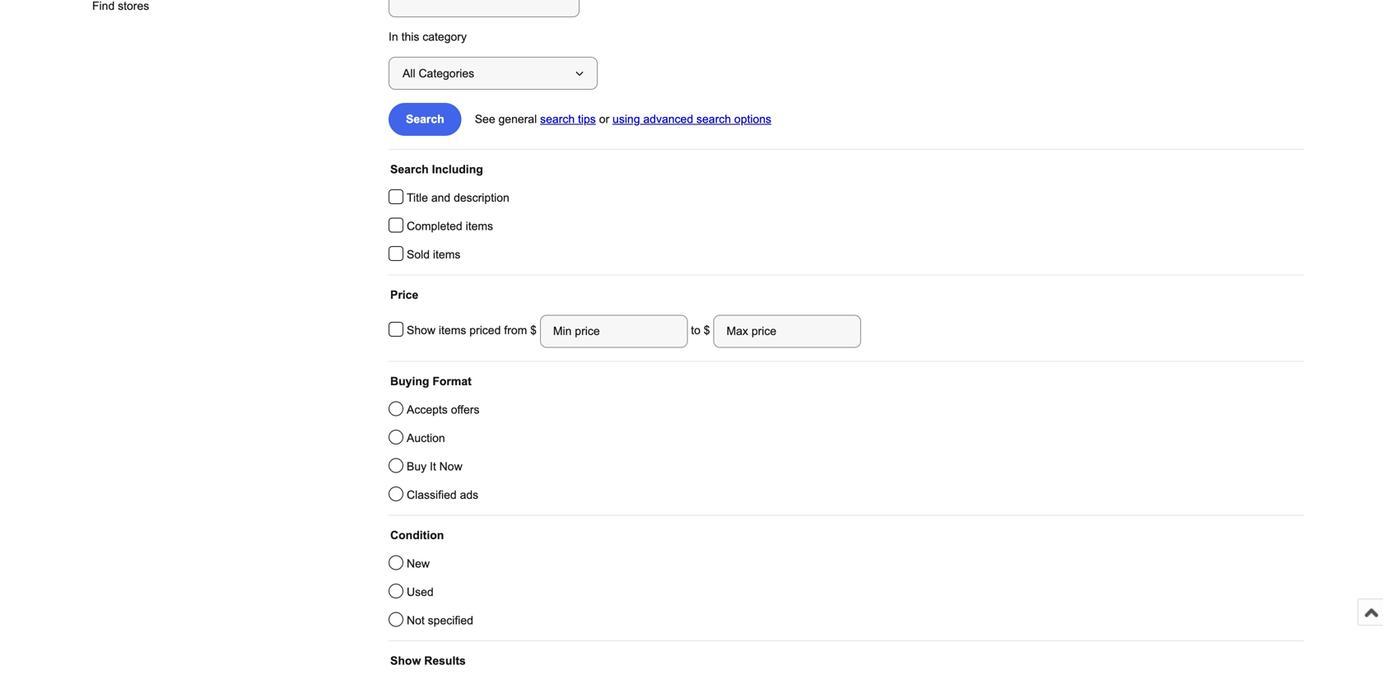 Task type: vqa. For each thing, say whether or not it's contained in the screenshot.
THIS
yes



Task type: locate. For each thing, give the bounding box(es) containing it.
0 vertical spatial items
[[466, 220, 493, 233]]

show results
[[390, 655, 466, 667]]

in this category
[[389, 30, 467, 43]]

search
[[540, 113, 575, 126], [697, 113, 731, 126]]

not
[[407, 614, 425, 627]]

search up title
[[390, 163, 429, 176]]

classified
[[407, 489, 457, 502]]

$ right the from
[[530, 324, 540, 337]]

including
[[432, 163, 483, 176]]

buying
[[390, 375, 429, 388]]

show left results at the bottom of page
[[390, 655, 421, 667]]

$
[[530, 324, 540, 337], [704, 324, 710, 337]]

show down price
[[407, 324, 436, 337]]

buying format
[[390, 375, 472, 388]]

buy it now
[[407, 460, 463, 473]]

1 search from the left
[[540, 113, 575, 126]]

search left tips
[[540, 113, 575, 126]]

or
[[599, 113, 610, 126]]

completed
[[407, 220, 463, 233]]

show items priced from
[[407, 324, 530, 337]]

auction
[[407, 432, 445, 445]]

show
[[407, 324, 436, 337], [390, 655, 421, 667]]

search tips link
[[540, 113, 596, 126]]

accepts offers
[[407, 404, 480, 416]]

search including
[[390, 163, 483, 176]]

description
[[454, 191, 510, 204]]

it
[[430, 460, 436, 473]]

search for search including
[[390, 163, 429, 176]]

1 horizontal spatial search
[[697, 113, 731, 126]]

results
[[424, 655, 466, 667]]

items down "description"
[[466, 220, 493, 233]]

from
[[504, 324, 527, 337]]

items right sold
[[433, 248, 461, 261]]

1 horizontal spatial $
[[704, 324, 710, 337]]

search
[[406, 113, 444, 126], [390, 163, 429, 176]]

0 vertical spatial show
[[407, 324, 436, 337]]

0 horizontal spatial search
[[540, 113, 575, 126]]

using advanced search options link
[[613, 113, 772, 126]]

1 $ from the left
[[530, 324, 540, 337]]

$ right to
[[704, 324, 710, 337]]

tips
[[578, 113, 596, 126]]

0 vertical spatial search
[[406, 113, 444, 126]]

condition
[[390, 529, 444, 542]]

general
[[499, 113, 537, 126]]

items
[[466, 220, 493, 233], [433, 248, 461, 261], [439, 324, 466, 337]]

0 horizontal spatial $
[[530, 324, 540, 337]]

1 vertical spatial search
[[390, 163, 429, 176]]

search left options on the right top of the page
[[697, 113, 731, 126]]

2 $ from the left
[[704, 324, 710, 337]]

items for show
[[439, 324, 466, 337]]

Enter maximum price range value, $ text field
[[714, 315, 861, 348]]

search inside search button
[[406, 113, 444, 126]]

using
[[613, 113, 640, 126]]

2 vertical spatial items
[[439, 324, 466, 337]]

2 search from the left
[[697, 113, 731, 126]]

search for search
[[406, 113, 444, 126]]

1 vertical spatial show
[[390, 655, 421, 667]]

1 vertical spatial items
[[433, 248, 461, 261]]

items left priced at the left top
[[439, 324, 466, 337]]

search up the "search including"
[[406, 113, 444, 126]]

priced
[[470, 324, 501, 337]]

accepts
[[407, 404, 448, 416]]

used
[[407, 586, 434, 599]]



Task type: describe. For each thing, give the bounding box(es) containing it.
to
[[691, 324, 701, 337]]

this
[[402, 30, 419, 43]]

category
[[423, 30, 467, 43]]

price
[[390, 289, 419, 301]]

now
[[439, 460, 463, 473]]

title
[[407, 191, 428, 204]]

not specified
[[407, 614, 473, 627]]

advanced
[[643, 113, 693, 126]]

format
[[433, 375, 472, 388]]

items for sold
[[433, 248, 461, 261]]

to $
[[688, 324, 714, 337]]

completed items
[[407, 220, 493, 233]]

and
[[431, 191, 451, 204]]

search button
[[389, 103, 462, 136]]

sold items
[[407, 248, 461, 261]]

items for completed
[[466, 220, 493, 233]]

see general search tips or using advanced search options
[[475, 113, 772, 126]]

see
[[475, 113, 495, 126]]

ads
[[460, 489, 479, 502]]

buy
[[407, 460, 427, 473]]

Enter minimum price range value, $ text field
[[540, 315, 688, 348]]

show for show items priced from
[[407, 324, 436, 337]]

Exclude words from your search text field
[[389, 0, 580, 17]]

options
[[735, 113, 772, 126]]

new
[[407, 558, 430, 570]]

offers
[[451, 404, 480, 416]]

sold
[[407, 248, 430, 261]]

in
[[389, 30, 398, 43]]

title and description
[[407, 191, 510, 204]]

specified
[[428, 614, 473, 627]]

show for show results
[[390, 655, 421, 667]]

classified ads
[[407, 489, 479, 502]]



